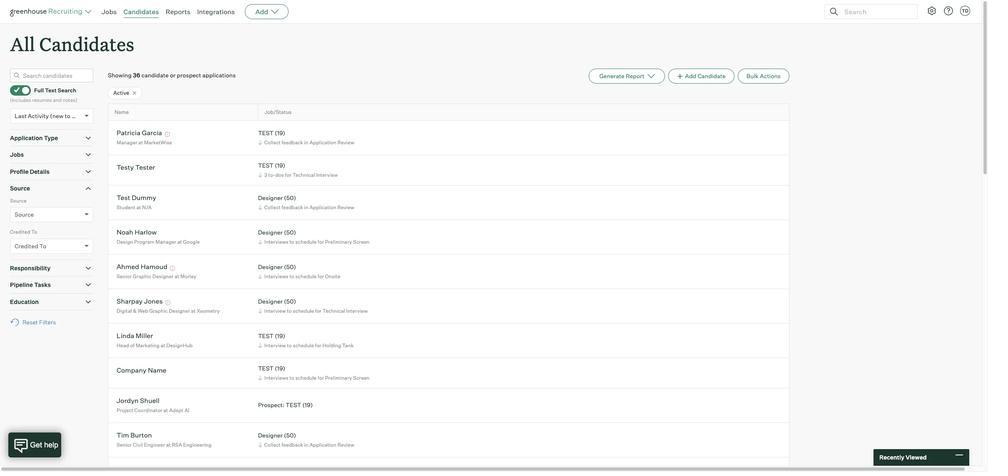Task type: vqa. For each thing, say whether or not it's contained in the screenshot.


Task type: locate. For each thing, give the bounding box(es) containing it.
0 vertical spatial interviews
[[264, 239, 288, 245]]

interviews to schedule for preliminary screen link
[[257, 238, 372, 246], [257, 374, 372, 382]]

(50) up designer (50) interviews to schedule for onsite
[[284, 229, 296, 236]]

manager right program
[[156, 239, 176, 245]]

full text search (includes resumes and notes)
[[10, 87, 77, 103]]

for left onsite
[[318, 274, 324, 280]]

interviews to schedule for onsite link
[[257, 273, 342, 281]]

(50) for noah harlow
[[284, 229, 296, 236]]

1 interviews from the top
[[264, 239, 288, 245]]

technical
[[293, 172, 315, 178], [323, 308, 345, 314]]

resumes
[[32, 97, 52, 103]]

credited down source element
[[10, 229, 30, 235]]

3 (50) from the top
[[284, 264, 296, 271]]

to for test (19) interviews to schedule for preliminary screen
[[290, 375, 294, 381]]

(19) up 'interview to schedule for holding tank' link
[[275, 333, 285, 340]]

to inside test (19) interviews to schedule for preliminary screen
[[290, 375, 294, 381]]

add candidate
[[685, 73, 726, 80]]

designer (50) collect feedback in application review down prospect: test (19)
[[258, 432, 354, 448]]

0 vertical spatial manager
[[117, 139, 137, 146]]

test inside test (19) interviews to schedule for preliminary screen
[[258, 365, 274, 372]]

1 vertical spatial graphic
[[149, 308, 168, 314]]

for left holding
[[315, 343, 321, 349]]

1 designer (50) collect feedback in application review from the top
[[258, 195, 354, 211]]

to inside designer (50) interviews to schedule for preliminary screen
[[290, 239, 294, 245]]

to for designer (50) interview to schedule for technical interview
[[287, 308, 292, 314]]

0 horizontal spatial add
[[255, 7, 268, 16]]

3 collect feedback in application review link from the top
[[257, 441, 356, 449]]

to up prospect: test (19)
[[290, 375, 294, 381]]

noah harlow link
[[117, 228, 157, 238]]

(19) down 'interview to schedule for holding tank' link
[[275, 365, 285, 372]]

at left n/a
[[136, 204, 141, 211]]

integrations link
[[197, 7, 235, 16]]

schedule left onsite
[[295, 274, 317, 280]]

1 vertical spatial source
[[10, 198, 27, 204]]

(19) inside test (19) interviews to schedule for preliminary screen
[[275, 365, 285, 372]]

marketing
[[136, 343, 160, 349]]

technical right dos
[[293, 172, 315, 178]]

for inside designer (50) interviews to schedule for onsite
[[318, 274, 324, 280]]

application for senior civil engineer at rsa engineering
[[310, 442, 336, 448]]

interview inside test (19) interview to schedule for holding tank
[[264, 343, 286, 349]]

(19) inside the test (19) collect feedback in application review
[[275, 130, 285, 137]]

1 horizontal spatial technical
[[323, 308, 345, 314]]

2 vertical spatial in
[[304, 442, 309, 448]]

1 vertical spatial review
[[337, 204, 354, 211]]

4 (50) from the top
[[284, 298, 296, 305]]

screen for (19)
[[353, 375, 370, 381]]

2 vertical spatial interviews
[[264, 375, 288, 381]]

in inside the test (19) collect feedback in application review
[[304, 139, 309, 146]]

test (19) interviews to schedule for preliminary screen
[[258, 365, 370, 381]]

(19) down job/status
[[275, 130, 285, 137]]

interviews inside designer (50) interviews to schedule for onsite
[[264, 274, 288, 280]]

manager
[[117, 139, 137, 146], [156, 239, 176, 245]]

to
[[65, 112, 70, 119], [290, 239, 294, 245], [290, 274, 294, 280], [287, 308, 292, 314], [287, 343, 292, 349], [290, 375, 294, 381]]

at inside the test dummy student at n/a
[[136, 204, 141, 211]]

active
[[113, 90, 129, 96]]

schedule down 'interview to schedule for holding tank' link
[[295, 375, 317, 381]]

designer (50) collect feedback in application review for burton
[[258, 432, 354, 448]]

credited to element
[[10, 228, 93, 260]]

for inside designer (50) interviews to schedule for preliminary screen
[[318, 239, 324, 245]]

collect for test dummy
[[264, 204, 281, 211]]

collect down prospect:
[[264, 442, 281, 448]]

1 vertical spatial collect
[[264, 204, 281, 211]]

1 in from the top
[[304, 139, 309, 146]]

designer (50) collect feedback in application review for dummy
[[258, 195, 354, 211]]

testy
[[117, 163, 134, 172]]

1 vertical spatial interviews to schedule for preliminary screen link
[[257, 374, 372, 382]]

graphic
[[133, 274, 151, 280], [149, 308, 168, 314]]

1 screen from the top
[[353, 239, 370, 245]]

1 senior from the top
[[117, 274, 132, 280]]

0 vertical spatial senior
[[117, 274, 132, 280]]

designer (50) interviews to schedule for preliminary screen
[[258, 229, 370, 245]]

0 vertical spatial preliminary
[[325, 239, 352, 245]]

candidates down jobs link
[[39, 32, 134, 56]]

(50) inside designer (50) interviews to schedule for preliminary screen
[[284, 229, 296, 236]]

2 senior from the top
[[117, 442, 132, 448]]

candidates link
[[123, 7, 159, 16]]

feedback down 3 to-dos for technical interview link
[[282, 204, 303, 211]]

technical inside test (19) 3 to-dos for technical interview
[[293, 172, 315, 178]]

1 (50) from the top
[[284, 195, 296, 202]]

technical down onsite
[[323, 308, 345, 314]]

at left rsa
[[166, 442, 171, 448]]

1 vertical spatial candidates
[[39, 32, 134, 56]]

to for designer (50) interviews to schedule for onsite
[[290, 274, 294, 280]]

1 vertical spatial credited to
[[15, 243, 46, 250]]

1 horizontal spatial jobs
[[102, 7, 117, 16]]

36
[[133, 72, 140, 79]]

jobs link
[[102, 7, 117, 16]]

company
[[117, 367, 146, 375]]

1 vertical spatial technical
[[323, 308, 345, 314]]

screen inside designer (50) interviews to schedule for preliminary screen
[[353, 239, 370, 245]]

0 vertical spatial technical
[[293, 172, 315, 178]]

for right dos
[[285, 172, 291, 178]]

at down patricia garcia 'link'
[[138, 139, 143, 146]]

source for source element
[[10, 185, 30, 192]]

at down ahmed hamoud has been in onsite for more than 21 days image
[[175, 274, 179, 280]]

manager at marketwise
[[117, 139, 172, 146]]

schedule
[[295, 239, 317, 245], [295, 274, 317, 280], [293, 308, 314, 314], [293, 343, 314, 349], [295, 375, 317, 381]]

program
[[134, 239, 154, 245]]

1 vertical spatial in
[[304, 204, 309, 211]]

designer for senior civil engineer at rsa engineering
[[258, 432, 283, 439]]

0 vertical spatial source
[[10, 185, 30, 192]]

2 in from the top
[[304, 204, 309, 211]]

0 vertical spatial review
[[337, 139, 354, 146]]

(50) for tim burton
[[284, 432, 296, 439]]

to for designer (50) interviews to schedule for preliminary screen
[[290, 239, 294, 245]]

for inside designer (50) interview to schedule for technical interview
[[315, 308, 321, 314]]

interviews to schedule for preliminary screen link up designer (50) interviews to schedule for onsite
[[257, 238, 372, 246]]

collect feedback in application review link for burton
[[257, 441, 356, 449]]

coordinator
[[134, 408, 162, 414]]

interviews to schedule for preliminary screen link down 'interview to schedule for holding tank' link
[[257, 374, 372, 382]]

details
[[30, 168, 50, 175]]

add button
[[245, 4, 289, 19]]

test inside the test (19) collect feedback in application review
[[258, 130, 274, 137]]

2 vertical spatial collect feedback in application review link
[[257, 441, 356, 449]]

0 vertical spatial feedback
[[282, 139, 303, 146]]

test inside test (19) interview to schedule for holding tank
[[258, 333, 274, 340]]

2 designer (50) collect feedback in application review from the top
[[258, 432, 354, 448]]

1 horizontal spatial name
[[148, 367, 166, 375]]

0 vertical spatial collect feedback in application review link
[[257, 139, 356, 147]]

at inside the noah harlow design program manager at google
[[177, 239, 182, 245]]

n/a
[[142, 204, 152, 211]]

0 horizontal spatial to
[[31, 229, 37, 235]]

for
[[285, 172, 291, 178], [318, 239, 324, 245], [318, 274, 324, 280], [315, 308, 321, 314], [315, 343, 321, 349], [318, 375, 324, 381]]

schedule inside test (19) interviews to schedule for preliminary screen
[[295, 375, 317, 381]]

at inside "linda miller head of marketing at designhub"
[[161, 343, 165, 349]]

feedback inside the test (19) collect feedback in application review
[[282, 139, 303, 146]]

jordyn shuell link
[[117, 397, 159, 407]]

3 review from the top
[[337, 442, 354, 448]]

technical inside designer (50) interview to schedule for technical interview
[[323, 308, 345, 314]]

to down source element
[[31, 229, 37, 235]]

configure image
[[927, 6, 937, 16]]

feedback for tim burton
[[282, 442, 303, 448]]

jobs up profile
[[10, 151, 24, 158]]

1 vertical spatial interviews
[[264, 274, 288, 280]]

(50) for test dummy
[[284, 195, 296, 202]]

0 vertical spatial designer (50) collect feedback in application review
[[258, 195, 354, 211]]

at left adept
[[163, 408, 168, 414]]

candidate
[[141, 72, 169, 79]]

2 collect feedback in application review link from the top
[[257, 204, 356, 211]]

interviews inside test (19) interviews to schedule for preliminary screen
[[264, 375, 288, 381]]

jobs
[[102, 7, 117, 16], [10, 151, 24, 158]]

schedule inside designer (50) interviews to schedule for onsite
[[295, 274, 317, 280]]

1 collect from the top
[[264, 139, 281, 146]]

preliminary up onsite
[[325, 239, 352, 245]]

application inside the test (19) collect feedback in application review
[[310, 139, 336, 146]]

tim burton senior civil engineer at rsa engineering
[[117, 432, 212, 448]]

to left the old)
[[65, 112, 70, 119]]

(50) up interview to schedule for technical interview "link"
[[284, 298, 296, 305]]

source for credited to element
[[10, 198, 27, 204]]

1 horizontal spatial add
[[685, 73, 696, 80]]

2 vertical spatial review
[[337, 442, 354, 448]]

1 vertical spatial feedback
[[282, 204, 303, 211]]

reset
[[22, 319, 38, 326]]

(50) down prospect: test (19)
[[284, 432, 296, 439]]

jobs left the candidates link
[[102, 7, 117, 16]]

for inside test (19) interview to schedule for holding tank
[[315, 343, 321, 349]]

0 vertical spatial credited
[[10, 229, 30, 235]]

collect feedback in application review link for dummy
[[257, 204, 356, 211]]

preliminary for (50)
[[325, 239, 352, 245]]

bulk actions link
[[738, 69, 789, 84]]

graphic down jones
[[149, 308, 168, 314]]

2 screen from the top
[[353, 375, 370, 381]]

senior down tim
[[117, 442, 132, 448]]

profile details
[[10, 168, 50, 175]]

candidates
[[123, 7, 159, 16], [39, 32, 134, 56]]

schedule inside designer (50) interview to schedule for technical interview
[[293, 308, 314, 314]]

preliminary inside test (19) interviews to schedule for preliminary screen
[[325, 375, 352, 381]]

review for test dummy
[[337, 204, 354, 211]]

0 vertical spatial credited to
[[10, 229, 37, 235]]

0 horizontal spatial manager
[[117, 139, 137, 146]]

reports link
[[166, 7, 190, 16]]

designer for senior graphic designer at morley
[[258, 264, 283, 271]]

test up 'interview to schedule for holding tank' link
[[258, 333, 274, 340]]

1 vertical spatial manager
[[156, 239, 176, 245]]

2 preliminary from the top
[[325, 375, 352, 381]]

designer
[[258, 195, 283, 202], [258, 229, 283, 236], [258, 264, 283, 271], [152, 274, 174, 280], [258, 298, 283, 305], [169, 308, 190, 314], [258, 432, 283, 439]]

2 collect from the top
[[264, 204, 281, 211]]

noah
[[117, 228, 133, 237]]

senior down ahmed
[[117, 274, 132, 280]]

showing 36 candidate or prospect applications
[[108, 72, 236, 79]]

schedule inside designer (50) interviews to schedule for preliminary screen
[[295, 239, 317, 245]]

1 vertical spatial screen
[[353, 375, 370, 381]]

test up prospect:
[[258, 365, 274, 372]]

technical for (19)
[[293, 172, 315, 178]]

0 horizontal spatial technical
[[293, 172, 315, 178]]

to up responsibility
[[39, 243, 46, 250]]

1 vertical spatial name
[[148, 367, 166, 375]]

to up test (19) interview to schedule for holding tank
[[287, 308, 292, 314]]

candidates right jobs link
[[123, 7, 159, 16]]

to inside designer (50) interview to schedule for technical interview
[[287, 308, 292, 314]]

ahmed hamoud link
[[117, 263, 167, 272]]

schedule for designer (50) interviews to schedule for onsite
[[295, 274, 317, 280]]

name right company
[[148, 367, 166, 375]]

to for test (19) interview to schedule for holding tank
[[287, 343, 292, 349]]

schedule up designer (50) interviews to schedule for onsite
[[295, 239, 317, 245]]

source
[[10, 185, 30, 192], [10, 198, 27, 204], [15, 211, 34, 218]]

2 (50) from the top
[[284, 229, 296, 236]]

0 vertical spatial name
[[115, 109, 129, 115]]

testy tester
[[117, 163, 155, 172]]

2 review from the top
[[337, 204, 354, 211]]

2 vertical spatial collect
[[264, 442, 281, 448]]

1 vertical spatial to
[[39, 243, 46, 250]]

for up test (19) interview to schedule for holding tank
[[315, 308, 321, 314]]

(50) down 3 to-dos for technical interview link
[[284, 195, 296, 202]]

1 interviews to schedule for preliminary screen link from the top
[[257, 238, 372, 246]]

for inside test (19) 3 to-dos for technical interview
[[285, 172, 291, 178]]

at left google
[[177, 239, 182, 245]]

(19) up dos
[[275, 162, 285, 169]]

name down active
[[115, 109, 129, 115]]

test right prospect:
[[286, 402, 301, 409]]

2 feedback from the top
[[282, 204, 303, 211]]

designer inside designer (50) interviews to schedule for preliminary screen
[[258, 229, 283, 236]]

credited up responsibility
[[15, 243, 38, 250]]

for down holding
[[318, 375, 324, 381]]

schedule up test (19) interview to schedule for holding tank
[[293, 308, 314, 314]]

company name
[[117, 367, 166, 375]]

1 preliminary from the top
[[325, 239, 352, 245]]

1 vertical spatial preliminary
[[325, 375, 352, 381]]

5 (50) from the top
[[284, 432, 296, 439]]

designhub
[[166, 343, 193, 349]]

to up designer (50) interviews to schedule for onsite
[[290, 239, 294, 245]]

3 feedback from the top
[[282, 442, 303, 448]]

interviews inside designer (50) interviews to schedule for preliminary screen
[[264, 239, 288, 245]]

test dummy link
[[117, 194, 156, 203]]

to up designer (50) interview to schedule for technical interview
[[290, 274, 294, 280]]

0 vertical spatial screen
[[353, 239, 370, 245]]

add candidate link
[[668, 69, 734, 84]]

designer inside designer (50) interview to schedule for technical interview
[[258, 298, 283, 305]]

and
[[53, 97, 62, 103]]

1 review from the top
[[337, 139, 354, 146]]

test inside test (19) 3 to-dos for technical interview
[[258, 162, 274, 169]]

3 interviews from the top
[[264, 375, 288, 381]]

feedback down prospect: test (19)
[[282, 442, 303, 448]]

senior
[[117, 274, 132, 280], [117, 442, 132, 448]]

for up designer (50) interviews to schedule for onsite
[[318, 239, 324, 245]]

sharpay jones has been in technical interview for more than 14 days image
[[164, 301, 172, 306]]

3 in from the top
[[304, 442, 309, 448]]

collect feedback in application review link
[[257, 139, 356, 147], [257, 204, 356, 211], [257, 441, 356, 449]]

feedback for test dummy
[[282, 204, 303, 211]]

credited to up responsibility
[[15, 243, 46, 250]]

collect down job/status
[[264, 139, 281, 146]]

feedback up test (19) 3 to-dos for technical interview
[[282, 139, 303, 146]]

screen inside test (19) interviews to schedule for preliminary screen
[[353, 375, 370, 381]]

1 feedback from the top
[[282, 139, 303, 146]]

2 interviews from the top
[[264, 274, 288, 280]]

to inside designer (50) interviews to schedule for onsite
[[290, 274, 294, 280]]

credited to down source element
[[10, 229, 37, 235]]

(19)
[[275, 130, 285, 137], [275, 162, 285, 169], [275, 333, 285, 340], [275, 365, 285, 372], [302, 402, 313, 409]]

(19) inside test (19) interview to schedule for holding tank
[[275, 333, 285, 340]]

to up test (19) interviews to schedule for preliminary screen
[[287, 343, 292, 349]]

(19) inside test (19) 3 to-dos for technical interview
[[275, 162, 285, 169]]

designer inside designer (50) interviews to schedule for onsite
[[258, 264, 283, 271]]

to for last activity (new to old)
[[65, 112, 70, 119]]

schedule left holding
[[293, 343, 314, 349]]

to inside test (19) interview to schedule for holding tank
[[287, 343, 292, 349]]

credited to
[[10, 229, 37, 235], [15, 243, 46, 250]]

prospect
[[177, 72, 201, 79]]

showing
[[108, 72, 132, 79]]

job/status
[[264, 109, 292, 115]]

pipeline
[[10, 282, 33, 289]]

2 interviews to schedule for preliminary screen link from the top
[[257, 374, 372, 382]]

credited
[[10, 229, 30, 235], [15, 243, 38, 250]]

tasks
[[34, 282, 51, 289]]

dummy
[[132, 194, 156, 202]]

3 to-dos for technical interview link
[[257, 171, 340, 179]]

add inside popup button
[[255, 7, 268, 16]]

ahmed hamoud has been in onsite for more than 21 days image
[[169, 266, 176, 271]]

notes)
[[63, 97, 77, 103]]

test dummy student at n/a
[[117, 194, 156, 211]]

viewed
[[906, 454, 927, 461]]

0 vertical spatial collect
[[264, 139, 281, 146]]

web
[[138, 308, 148, 314]]

(50) up interviews to schedule for onsite link
[[284, 264, 296, 271]]

preliminary down holding
[[325, 375, 352, 381]]

at right marketing
[[161, 343, 165, 349]]

(new
[[50, 112, 64, 119]]

source element
[[10, 197, 93, 228]]

preliminary inside designer (50) interviews to schedule for preliminary screen
[[325, 239, 352, 245]]

graphic down ahmed hamoud link
[[133, 274, 151, 280]]

at inside jordyn shuell project coordinator at adept ai
[[163, 408, 168, 414]]

schedule inside test (19) interview to schedule for holding tank
[[293, 343, 314, 349]]

for for designer (50) interviews to schedule for preliminary screen
[[318, 239, 324, 245]]

test for test (19) interview to schedule for holding tank
[[258, 333, 274, 340]]

candidate
[[698, 73, 726, 80]]

search
[[58, 87, 76, 94]]

collect down to-
[[264, 204, 281, 211]]

1 horizontal spatial manager
[[156, 239, 176, 245]]

interview
[[316, 172, 338, 178], [264, 308, 286, 314], [346, 308, 368, 314], [264, 343, 286, 349]]

0 vertical spatial add
[[255, 7, 268, 16]]

1 vertical spatial senior
[[117, 442, 132, 448]]

(19) for test (19) interviews to schedule for preliminary screen
[[275, 365, 285, 372]]

3 collect from the top
[[264, 442, 281, 448]]

0 vertical spatial interviews to schedule for preliminary screen link
[[257, 238, 372, 246]]

(19) for test (19) collect feedback in application review
[[275, 130, 285, 137]]

1 vertical spatial collect feedback in application review link
[[257, 204, 356, 211]]

test up 3
[[258, 162, 274, 169]]

0 vertical spatial in
[[304, 139, 309, 146]]

add for add
[[255, 7, 268, 16]]

designer (50) collect feedback in application review down 3 to-dos for technical interview link
[[258, 195, 354, 211]]

for inside test (19) interviews to schedule for preliminary screen
[[318, 375, 324, 381]]

application for manager at marketwise
[[310, 139, 336, 146]]

patricia garcia
[[117, 129, 162, 137]]

filters
[[39, 319, 56, 326]]

1 horizontal spatial to
[[39, 243, 46, 250]]

0 horizontal spatial jobs
[[10, 151, 24, 158]]

test
[[258, 130, 274, 137], [258, 162, 274, 169], [258, 333, 274, 340], [258, 365, 274, 372], [286, 402, 301, 409]]

old)
[[72, 112, 82, 119]]

2 vertical spatial feedback
[[282, 442, 303, 448]]

test down job/status
[[258, 130, 274, 137]]

reset filters
[[22, 319, 56, 326]]

manager down patricia
[[117, 139, 137, 146]]

3
[[264, 172, 267, 178]]

1 vertical spatial designer (50) collect feedback in application review
[[258, 432, 354, 448]]

1 vertical spatial add
[[685, 73, 696, 80]]



Task type: describe. For each thing, give the bounding box(es) containing it.
review for tim burton
[[337, 442, 354, 448]]

0 vertical spatial to
[[31, 229, 37, 235]]

to-
[[268, 172, 275, 178]]

at left the xeometry
[[191, 308, 196, 314]]

for for designer (50) interviews to schedule for onsite
[[318, 274, 324, 280]]

jones
[[144, 297, 163, 306]]

&
[[133, 308, 137, 314]]

design
[[117, 239, 133, 245]]

text
[[45, 87, 57, 94]]

designer (50) interviews to schedule for onsite
[[258, 264, 340, 280]]

(50) inside designer (50) interview to schedule for technical interview
[[284, 298, 296, 305]]

responsibility
[[10, 265, 50, 272]]

generate report
[[599, 73, 645, 80]]

Search candidates field
[[10, 69, 93, 83]]

technical for (50)
[[323, 308, 345, 314]]

(19) down test (19) interviews to schedule for preliminary screen
[[302, 402, 313, 409]]

holding
[[323, 343, 341, 349]]

interviews for designer (50) interviews to schedule for preliminary screen
[[264, 239, 288, 245]]

tim
[[117, 432, 129, 440]]

td button
[[960, 6, 970, 16]]

reports
[[166, 7, 190, 16]]

all
[[10, 32, 35, 56]]

patricia garcia has been in application review for more than 5 days image
[[163, 132, 171, 137]]

for for designer (50) interview to schedule for technical interview
[[315, 308, 321, 314]]

jordyn shuell project coordinator at adept ai
[[117, 397, 189, 414]]

activity
[[28, 112, 49, 119]]

adept
[[169, 408, 183, 414]]

student
[[117, 204, 135, 211]]

0 vertical spatial jobs
[[102, 7, 117, 16]]

integrations
[[197, 7, 235, 16]]

test for test (19) interviews to schedule for preliminary screen
[[258, 365, 274, 372]]

1 collect feedback in application review link from the top
[[257, 139, 356, 147]]

designer for student at n/a
[[258, 195, 283, 202]]

full
[[34, 87, 44, 94]]

interviews for designer (50) interviews to schedule for onsite
[[264, 274, 288, 280]]

manager inside the noah harlow design program manager at google
[[156, 239, 176, 245]]

checkmark image
[[14, 87, 20, 93]]

testy tester link
[[117, 163, 155, 173]]

interview inside test (19) 3 to-dos for technical interview
[[316, 172, 338, 178]]

project
[[117, 408, 133, 414]]

0 vertical spatial candidates
[[123, 7, 159, 16]]

2 vertical spatial source
[[15, 211, 34, 218]]

engineer
[[144, 442, 165, 448]]

for for test (19) interviews to schedule for preliminary screen
[[318, 375, 324, 381]]

designer (50) interview to schedule for technical interview
[[258, 298, 368, 314]]

interview to schedule for holding tank link
[[257, 342, 356, 350]]

ai
[[185, 408, 189, 414]]

senior graphic designer at morley
[[117, 274, 196, 280]]

reset filters button
[[10, 315, 60, 330]]

garcia
[[142, 129, 162, 137]]

schedule for designer (50) interview to schedule for technical interview
[[293, 308, 314, 314]]

head
[[117, 343, 129, 349]]

sharpay jones link
[[117, 297, 163, 307]]

1 vertical spatial credited
[[15, 243, 38, 250]]

generate report button
[[589, 69, 665, 84]]

harlow
[[135, 228, 157, 237]]

designer for design program manager at google
[[258, 229, 283, 236]]

interviews to schedule for preliminary screen link for (50)
[[257, 238, 372, 246]]

interviews to schedule for preliminary screen link for (19)
[[257, 374, 372, 382]]

all candidates
[[10, 32, 134, 56]]

miller
[[136, 332, 153, 340]]

at inside tim burton senior civil engineer at rsa engineering
[[166, 442, 171, 448]]

1 vertical spatial jobs
[[10, 151, 24, 158]]

ahmed hamoud
[[117, 263, 167, 271]]

test for test (19) collect feedback in application review
[[258, 130, 274, 137]]

jordyn
[[117, 397, 139, 405]]

collect inside the test (19) collect feedback in application review
[[264, 139, 281, 146]]

onsite
[[325, 274, 340, 280]]

schedule for test (19) interviews to schedule for preliminary screen
[[295, 375, 317, 381]]

education
[[10, 298, 39, 305]]

review inside the test (19) collect feedback in application review
[[337, 139, 354, 146]]

last activity (new to old) option
[[15, 112, 82, 119]]

bulk
[[746, 73, 759, 80]]

candidate reports are now available! apply filters and select "view in app" element
[[589, 69, 665, 84]]

xeometry
[[197, 308, 220, 314]]

in for burton
[[304, 442, 309, 448]]

schedule for test (19) interview to schedule for holding tank
[[293, 343, 314, 349]]

(includes
[[10, 97, 31, 103]]

hamoud
[[141, 263, 167, 271]]

greenhouse recruiting image
[[10, 7, 85, 17]]

sharpay jones
[[117, 297, 163, 306]]

preliminary for (19)
[[325, 375, 352, 381]]

morley
[[180, 274, 196, 280]]

last
[[15, 112, 27, 119]]

shuell
[[140, 397, 159, 405]]

engineering
[[183, 442, 212, 448]]

(19) for test (19) interview to schedule for holding tank
[[275, 333, 285, 340]]

recently
[[879, 454, 904, 461]]

schedule for designer (50) interviews to schedule for preliminary screen
[[295, 239, 317, 245]]

prospect: test (19)
[[258, 402, 313, 409]]

or
[[170, 72, 176, 79]]

0 horizontal spatial name
[[115, 109, 129, 115]]

Search text field
[[842, 6, 910, 18]]

digital
[[117, 308, 132, 314]]

type
[[44, 134, 58, 141]]

report
[[626, 73, 645, 80]]

for for test (19) interview to schedule for holding tank
[[315, 343, 321, 349]]

application for student at n/a
[[310, 204, 336, 211]]

application type
[[10, 134, 58, 141]]

actions
[[760, 73, 781, 80]]

patricia
[[117, 129, 140, 137]]

(50) inside designer (50) interviews to schedule for onsite
[[284, 264, 296, 271]]

senior inside tim burton senior civil engineer at rsa engineering
[[117, 442, 132, 448]]

test for test (19) 3 to-dos for technical interview
[[258, 162, 274, 169]]

0 vertical spatial graphic
[[133, 274, 151, 280]]

pipeline tasks
[[10, 282, 51, 289]]

interviews for test (19) interviews to schedule for preliminary screen
[[264, 375, 288, 381]]

in for dummy
[[304, 204, 309, 211]]

td
[[962, 8, 969, 14]]

patricia garcia link
[[117, 129, 162, 138]]

for for test (19) 3 to-dos for technical interview
[[285, 172, 291, 178]]

google
[[183, 239, 200, 245]]

add for add candidate
[[685, 73, 696, 80]]

test (19) interview to schedule for holding tank
[[258, 333, 354, 349]]

designer for digital & web graphic designer at xeometry
[[258, 298, 283, 305]]

applications
[[202, 72, 236, 79]]

test
[[117, 194, 130, 202]]

company name link
[[117, 367, 166, 376]]

tester
[[135, 163, 155, 172]]

linda miller link
[[117, 332, 153, 342]]

collect for tim burton
[[264, 442, 281, 448]]

screen for (50)
[[353, 239, 370, 245]]

bulk actions
[[746, 73, 781, 80]]

noah harlow design program manager at google
[[117, 228, 200, 245]]

sharpay
[[117, 297, 143, 306]]

(19) for test (19) 3 to-dos for technical interview
[[275, 162, 285, 169]]

of
[[130, 343, 135, 349]]

linda
[[117, 332, 134, 340]]



